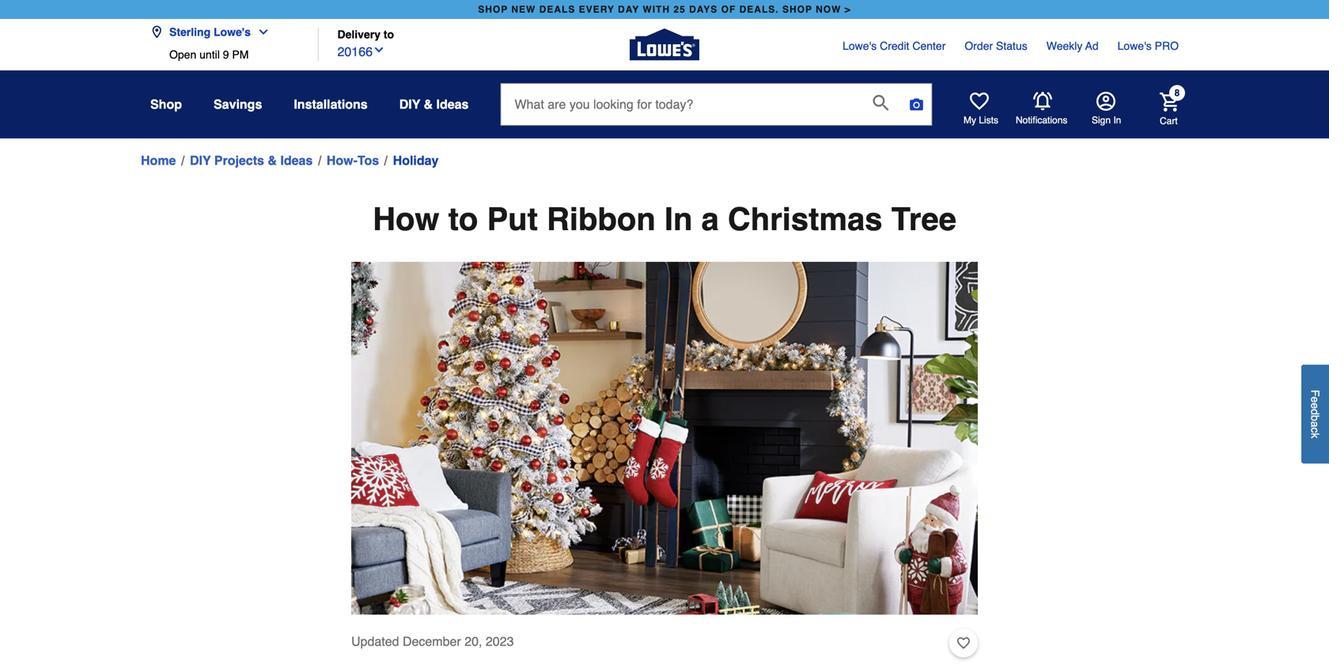 Task type: vqa. For each thing, say whether or not it's contained in the screenshot.
top Gold
no



Task type: locate. For each thing, give the bounding box(es) containing it.
0 vertical spatial a
[[702, 201, 719, 237]]

a for in
[[702, 201, 719, 237]]

1 horizontal spatial lowe's
[[843, 40, 877, 52]]

projects
[[214, 153, 264, 168]]

0 horizontal spatial a
[[702, 201, 719, 237]]

weekly
[[1047, 40, 1083, 52]]

in
[[1114, 115, 1122, 126], [665, 201, 693, 237]]

1 horizontal spatial ideas
[[437, 97, 469, 112]]

lowe's left credit
[[843, 40, 877, 52]]

holiday link
[[393, 151, 439, 170]]

& right projects
[[268, 153, 277, 168]]

delivery
[[338, 28, 381, 41]]

diy inside button
[[400, 97, 421, 112]]

ideas inside button
[[437, 97, 469, 112]]

lowe's left pro
[[1118, 40, 1152, 52]]

f e e d b a c k button
[[1302, 365, 1330, 464]]

days
[[690, 4, 718, 15]]

0 vertical spatial diy
[[400, 97, 421, 112]]

put
[[487, 201, 538, 237]]

2 horizontal spatial lowe's
[[1118, 40, 1152, 52]]

Search Query text field
[[501, 84, 861, 125]]

0 horizontal spatial diy
[[190, 153, 211, 168]]

c
[[1310, 428, 1322, 433]]

None search field
[[501, 83, 933, 140]]

& up holiday
[[424, 97, 433, 112]]

ribbon
[[547, 201, 656, 237]]

diy & ideas
[[400, 97, 469, 112]]

e up the d
[[1310, 397, 1322, 403]]

1 horizontal spatial a
[[1310, 422, 1322, 428]]

in inside sign in button
[[1114, 115, 1122, 126]]

&
[[424, 97, 433, 112], [268, 153, 277, 168]]

0 vertical spatial ideas
[[437, 97, 469, 112]]

0 vertical spatial &
[[424, 97, 433, 112]]

shop left now
[[783, 4, 813, 15]]

shop
[[478, 4, 508, 15], [783, 4, 813, 15]]

1 shop from the left
[[478, 4, 508, 15]]

lowe's up the 9
[[214, 26, 251, 38]]

0 horizontal spatial lowe's
[[214, 26, 251, 38]]

location image
[[150, 26, 163, 38]]

1 vertical spatial to
[[449, 201, 478, 237]]

my
[[964, 115, 977, 126]]

diy for diy projects & ideas
[[190, 153, 211, 168]]

0 horizontal spatial chevron down image
[[251, 26, 270, 38]]

diy for diy & ideas
[[400, 97, 421, 112]]

december
[[403, 634, 461, 649]]

a inside "button"
[[1310, 422, 1322, 428]]

to left put
[[449, 201, 478, 237]]

sterling lowe's button
[[150, 16, 276, 48]]

20,
[[465, 634, 482, 649]]

0 vertical spatial in
[[1114, 115, 1122, 126]]

0 vertical spatial to
[[384, 28, 394, 41]]

e
[[1310, 397, 1322, 403], [1310, 403, 1322, 409]]

to right delivery
[[384, 28, 394, 41]]

lowe's home improvement notification center image
[[1034, 92, 1053, 111]]

1 horizontal spatial in
[[1114, 115, 1122, 126]]

christmas
[[728, 201, 883, 237]]

updated december 20, 2023
[[351, 634, 514, 649]]

to for delivery
[[384, 28, 394, 41]]

chevron down image
[[251, 26, 270, 38], [373, 44, 385, 56]]

2 shop from the left
[[783, 4, 813, 15]]

order
[[965, 40, 994, 52]]

b
[[1310, 415, 1322, 422]]

1 vertical spatial diy
[[190, 153, 211, 168]]

1 vertical spatial ideas
[[281, 153, 313, 168]]

shop left new
[[478, 4, 508, 15]]

diy up holiday
[[400, 97, 421, 112]]

1 horizontal spatial chevron down image
[[373, 44, 385, 56]]

diy
[[400, 97, 421, 112], [190, 153, 211, 168]]

0 horizontal spatial to
[[384, 28, 394, 41]]

e up the "b"
[[1310, 403, 1322, 409]]

9
[[223, 48, 229, 61]]

in right the ribbon
[[665, 201, 693, 237]]

1 vertical spatial chevron down image
[[373, 44, 385, 56]]

shop
[[150, 97, 182, 112]]

sterling
[[169, 26, 211, 38]]

lowe's home improvement logo image
[[630, 10, 700, 80]]

20166 button
[[338, 41, 385, 61]]

deals.
[[740, 4, 779, 15]]

weekly ad
[[1047, 40, 1099, 52]]

0 horizontal spatial shop
[[478, 4, 508, 15]]

f
[[1310, 390, 1322, 397]]

lowe's for lowe's credit center
[[843, 40, 877, 52]]

diy projects & ideas link
[[190, 151, 313, 170]]

to
[[384, 28, 394, 41], [449, 201, 478, 237]]

1 horizontal spatial diy
[[400, 97, 421, 112]]

2023
[[486, 634, 514, 649]]

lowe's
[[214, 26, 251, 38], [843, 40, 877, 52], [1118, 40, 1152, 52]]

every
[[579, 4, 615, 15]]

1 horizontal spatial to
[[449, 201, 478, 237]]

25
[[674, 4, 686, 15]]

1 e from the top
[[1310, 397, 1322, 403]]

lists
[[979, 115, 999, 126]]

home
[[141, 153, 176, 168]]

lowe's pro link
[[1118, 38, 1179, 54]]

how-
[[327, 153, 358, 168]]

order status
[[965, 40, 1028, 52]]

a
[[702, 201, 719, 237], [1310, 422, 1322, 428]]

delivery to
[[338, 28, 394, 41]]

center
[[913, 40, 946, 52]]

lowe's credit center link
[[843, 38, 946, 54]]

diy left projects
[[190, 153, 211, 168]]

until
[[200, 48, 220, 61]]

1 vertical spatial &
[[268, 153, 277, 168]]

with
[[643, 4, 671, 15]]

1 vertical spatial in
[[665, 201, 693, 237]]

1 horizontal spatial &
[[424, 97, 433, 112]]

in right sign
[[1114, 115, 1122, 126]]

of
[[722, 4, 736, 15]]

sign
[[1092, 115, 1111, 126]]

savings button
[[214, 90, 262, 119]]

ideas up holiday
[[437, 97, 469, 112]]

notifications
[[1016, 115, 1068, 126]]

ideas
[[437, 97, 469, 112], [281, 153, 313, 168]]

1 vertical spatial a
[[1310, 422, 1322, 428]]

ideas left how-
[[281, 153, 313, 168]]

pro
[[1155, 40, 1179, 52]]

deals
[[540, 4, 576, 15]]

1 horizontal spatial shop
[[783, 4, 813, 15]]

0 vertical spatial chevron down image
[[251, 26, 270, 38]]



Task type: describe. For each thing, give the bounding box(es) containing it.
a rustic living room with a white christmas tree wrapped with a black and white checked ribbon. image
[[351, 262, 978, 615]]

d
[[1310, 409, 1322, 415]]

sign in button
[[1092, 92, 1122, 127]]

camera image
[[909, 97, 925, 112]]

how-tos
[[327, 153, 379, 168]]

>
[[845, 4, 852, 15]]

lowe's for lowe's pro
[[1118, 40, 1152, 52]]

chevron down image inside the 20166 button
[[373, 44, 385, 56]]

status
[[997, 40, 1028, 52]]

tos
[[358, 153, 379, 168]]

how-tos link
[[327, 151, 379, 170]]

cart
[[1160, 115, 1178, 126]]

holiday
[[393, 153, 439, 168]]

2 e from the top
[[1310, 403, 1322, 409]]

tree
[[892, 201, 957, 237]]

shop button
[[150, 90, 182, 119]]

weekly ad link
[[1047, 38, 1099, 54]]

& inside button
[[424, 97, 433, 112]]

open
[[169, 48, 197, 61]]

day
[[618, 4, 640, 15]]

new
[[512, 4, 536, 15]]

lowe's home improvement account image
[[1097, 92, 1116, 111]]

my lists link
[[964, 92, 999, 127]]

open until 9 pm
[[169, 48, 249, 61]]

20166
[[338, 44, 373, 59]]

updated
[[351, 634, 399, 649]]

lowe's credit center
[[843, 40, 946, 52]]

pm
[[232, 48, 249, 61]]

to for how
[[449, 201, 478, 237]]

how to put ribbon in a christmas tree
[[373, 201, 957, 237]]

sign in
[[1092, 115, 1122, 126]]

ad
[[1086, 40, 1099, 52]]

sterling lowe's
[[169, 26, 251, 38]]

shop new deals every day with 25 days of deals. shop now >
[[478, 4, 852, 15]]

credit
[[880, 40, 910, 52]]

0 horizontal spatial ideas
[[281, 153, 313, 168]]

home link
[[141, 151, 176, 170]]

diy & ideas button
[[400, 90, 469, 119]]

lowe's inside 'button'
[[214, 26, 251, 38]]

savings
[[214, 97, 262, 112]]

lowe's home improvement lists image
[[970, 92, 989, 111]]

now
[[816, 4, 842, 15]]

0 horizontal spatial in
[[665, 201, 693, 237]]

installations
[[294, 97, 368, 112]]

8
[[1175, 87, 1181, 98]]

0 horizontal spatial &
[[268, 153, 277, 168]]

search image
[[873, 95, 889, 111]]

chevron down image inside sterling lowe's 'button'
[[251, 26, 270, 38]]

order status link
[[965, 38, 1028, 54]]

how
[[373, 201, 440, 237]]

f e e d b a c k
[[1310, 390, 1322, 439]]

diy projects & ideas
[[190, 153, 313, 168]]

installations button
[[294, 90, 368, 119]]

lowe's home improvement cart image
[[1160, 92, 1179, 111]]

a for b
[[1310, 422, 1322, 428]]

heart outline image
[[958, 635, 970, 652]]

lowe's pro
[[1118, 40, 1179, 52]]

k
[[1310, 433, 1322, 439]]

shop new deals every day with 25 days of deals. shop now > link
[[475, 0, 855, 19]]

my lists
[[964, 115, 999, 126]]



